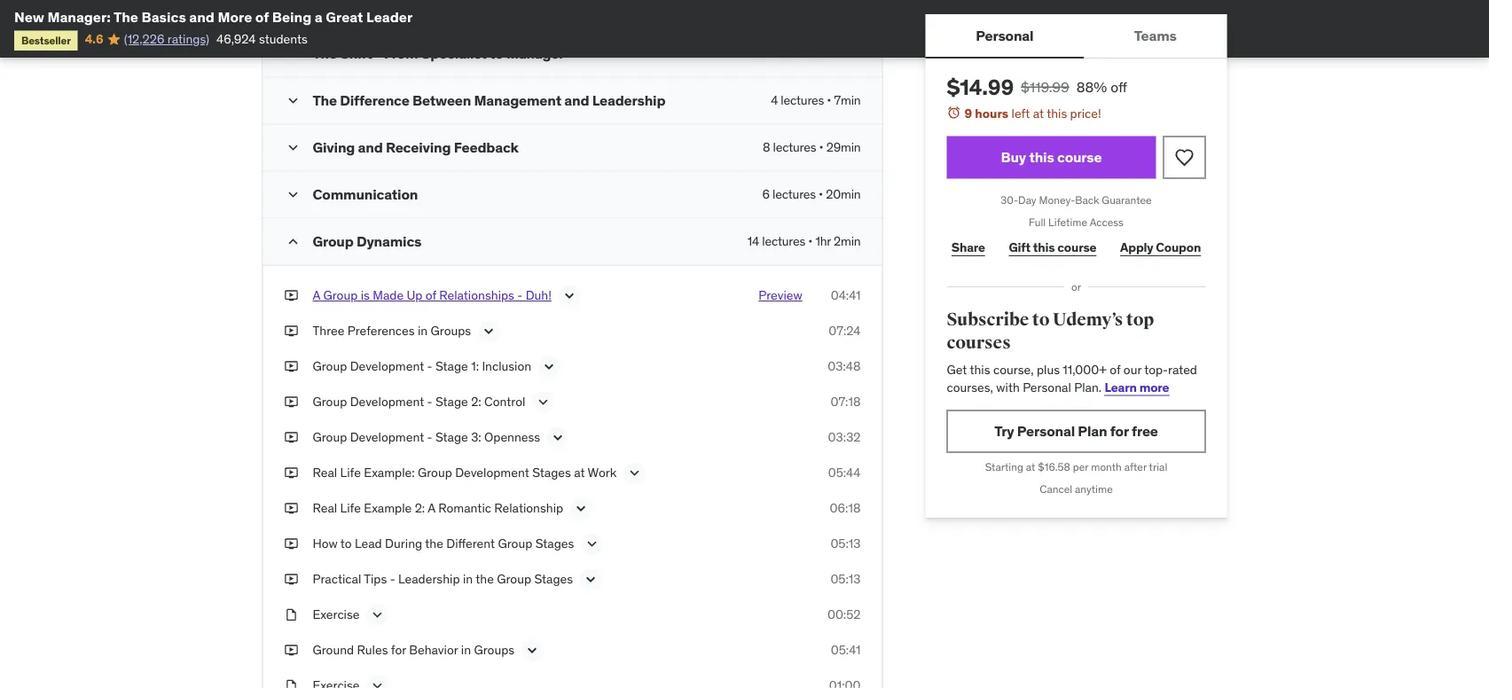 Task type: vqa. For each thing, say whether or not it's contained in the screenshot.


Task type: locate. For each thing, give the bounding box(es) containing it.
small image for the difference between management and leadership
[[284, 92, 302, 110]]

2 vertical spatial stages
[[534, 571, 573, 587]]

try personal plan for free link
[[947, 410, 1206, 453]]

course
[[1058, 148, 1102, 166], [1058, 239, 1097, 255]]

to for how to lead during the different group stages
[[341, 536, 352, 552]]

3 xsmall image from the top
[[284, 429, 299, 446]]

show lecture description image
[[534, 394, 552, 411], [549, 429, 567, 447], [572, 500, 590, 518], [583, 536, 601, 553], [582, 571, 600, 589], [369, 606, 386, 624], [369, 677, 386, 688]]

1 vertical spatial leadership
[[398, 571, 460, 587]]

0 vertical spatial the
[[425, 536, 443, 552]]

• for from
[[819, 45, 823, 61]]

2 small image from the top
[[284, 45, 302, 63]]

0 horizontal spatial for
[[391, 642, 406, 658]]

• left 30min
[[819, 45, 823, 61]]

xsmall image for practical tips - leadership in the group stages
[[284, 571, 299, 588]]

1 horizontal spatial of
[[426, 288, 436, 304]]

1 vertical spatial to
[[1033, 309, 1050, 331]]

to left udemy's
[[1033, 309, 1050, 331]]

- for 3:
[[427, 430, 433, 445]]

1 stage from the top
[[436, 359, 468, 374]]

1 small image from the top
[[284, 139, 302, 157]]

1 vertical spatial the
[[313, 44, 337, 62]]

ground
[[313, 642, 354, 658]]

2min
[[834, 233, 861, 249]]

0 vertical spatial to
[[490, 44, 504, 62]]

3 stage from the top
[[436, 430, 468, 445]]

new manager: the basics and more of being a great leader
[[14, 8, 413, 26]]

lectures for feedback
[[773, 139, 817, 155]]

course inside button
[[1058, 148, 1102, 166]]

0 vertical spatial personal
[[976, 26, 1034, 44]]

shift
[[340, 44, 372, 62]]

buy
[[1001, 148, 1027, 166]]

duh!
[[526, 288, 552, 304]]

0 vertical spatial course
[[1058, 148, 1102, 166]]

2 small image from the top
[[284, 233, 302, 251]]

- up group development - stage 3: openness
[[427, 394, 433, 410]]

to right how
[[341, 536, 352, 552]]

tab list
[[926, 14, 1227, 59]]

2 horizontal spatial of
[[1110, 362, 1121, 378]]

2:
[[471, 394, 481, 410], [415, 500, 425, 516]]

small image down being
[[284, 45, 302, 63]]

the down different
[[476, 571, 494, 587]]

1 vertical spatial 6
[[763, 186, 770, 202]]

off
[[1111, 78, 1128, 96]]

wishlist image
[[1174, 147, 1196, 168]]

1 vertical spatial the
[[476, 571, 494, 587]]

xsmall image for group development - stage 1: inclusion
[[284, 358, 299, 375]]

$14.99 $119.99 88% off
[[947, 74, 1128, 100]]

- up group development - stage 2: control
[[427, 359, 433, 374]]

30min
[[826, 45, 861, 61]]

groups down a group is made up of relationships - duh! button
[[431, 323, 471, 339]]

0 vertical spatial real
[[313, 465, 337, 481]]

4 small image from the top
[[284, 186, 302, 204]]

specialist
[[421, 44, 487, 62]]

2 xsmall image from the top
[[284, 394, 299, 411]]

0 vertical spatial 6
[[763, 45, 770, 61]]

88%
[[1077, 78, 1107, 96]]

xsmall image for ground rules for behavior in groups
[[284, 642, 299, 659]]

1 vertical spatial and
[[564, 91, 589, 109]]

xsmall image for group development - stage 3: openness
[[284, 429, 299, 446]]

great
[[326, 8, 363, 26]]

show lecture description image for group development - stage 1: inclusion
[[540, 358, 558, 376]]

real up how
[[313, 500, 337, 516]]

this for gift
[[1033, 239, 1055, 255]]

1 horizontal spatial the
[[476, 571, 494, 587]]

this for get
[[970, 362, 991, 378]]

development down 'group development - stage 1: inclusion'
[[350, 394, 424, 410]]

xsmall image for group development - stage 2: control
[[284, 394, 299, 411]]

a up three at the left of page
[[313, 288, 320, 304]]

- for specialist
[[375, 44, 381, 62]]

04:41
[[831, 288, 861, 304]]

2 horizontal spatial and
[[564, 91, 589, 109]]

xsmall image
[[284, 287, 299, 304], [284, 394, 299, 411], [284, 429, 299, 446], [284, 642, 299, 659]]

1 vertical spatial of
[[426, 288, 436, 304]]

and up the ratings)
[[189, 8, 215, 26]]

in down a group is made up of relationships - duh! button
[[418, 323, 428, 339]]

and right giving
[[358, 138, 383, 156]]

difference
[[340, 91, 410, 109]]

group inside a group is made up of relationships - duh! button
[[323, 288, 358, 304]]

xsmall image for real life example: group development stages at work
[[284, 465, 299, 482]]

05:13 up 00:52
[[831, 571, 861, 587]]

day
[[1019, 193, 1037, 207]]

development down 3:
[[455, 465, 529, 481]]

6 down 8
[[763, 186, 770, 202]]

1 6 from the top
[[763, 45, 770, 61]]

course for buy this course
[[1058, 148, 1102, 166]]

personal down plus
[[1023, 379, 1072, 395]]

at left $16.58
[[1026, 460, 1036, 474]]

show lecture description image for practical tips - leadership in the group stages
[[582, 571, 600, 589]]

small image for the shift - from specialist to manager
[[284, 45, 302, 63]]

1 vertical spatial stage
[[436, 394, 468, 410]]

cancel
[[1040, 482, 1073, 496]]

small image for giving
[[284, 139, 302, 157]]

1 vertical spatial 05:13
[[831, 571, 861, 587]]

1 vertical spatial course
[[1058, 239, 1097, 255]]

rules
[[357, 642, 388, 658]]

6
[[763, 45, 770, 61], [763, 186, 770, 202]]

7 xsmall image from the top
[[284, 606, 299, 624]]

show lecture description image for three preferences in groups
[[480, 323, 498, 340]]

•
[[819, 45, 823, 61], [827, 92, 832, 108], [819, 139, 824, 155], [819, 186, 823, 202], [808, 233, 813, 249]]

0 horizontal spatial and
[[189, 8, 215, 26]]

6 lectures • 30min
[[763, 45, 861, 61]]

- left duh!
[[518, 288, 523, 304]]

2 vertical spatial in
[[461, 642, 471, 658]]

05:41
[[831, 642, 861, 658]]

1 horizontal spatial a
[[428, 500, 436, 516]]

in down different
[[463, 571, 473, 587]]

2 vertical spatial the
[[313, 91, 337, 109]]

at
[[1033, 105, 1044, 121], [1026, 460, 1036, 474], [574, 465, 585, 481]]

this up courses,
[[970, 362, 991, 378]]

for left free
[[1111, 422, 1129, 440]]

0 vertical spatial 2:
[[471, 394, 481, 410]]

stages for practical tips - leadership in the group stages
[[534, 571, 573, 587]]

1 small image from the top
[[284, 0, 302, 16]]

show lecture description image for group development - stage 3: openness
[[549, 429, 567, 447]]

5 xsmall image from the top
[[284, 536, 299, 553]]

- right tips
[[390, 571, 395, 587]]

and right management
[[564, 91, 589, 109]]

• left 29min
[[819, 139, 824, 155]]

1:
[[471, 359, 479, 374]]

05:13 down 06:18
[[831, 536, 861, 552]]

course down "lifetime"
[[1058, 239, 1097, 255]]

in right 'behavior'
[[461, 642, 471, 658]]

get this course, plus 11,000+ of our top-rated courses, with personal plan.
[[947, 362, 1198, 395]]

2 stage from the top
[[436, 394, 468, 410]]

6 left 30min
[[763, 45, 770, 61]]

1 vertical spatial small image
[[284, 233, 302, 251]]

xsmall image for real life example 2: a romantic relationship
[[284, 500, 299, 517]]

at left work in the left bottom of the page
[[574, 465, 585, 481]]

1 xsmall image from the top
[[284, 287, 299, 304]]

• left 7min
[[827, 92, 832, 108]]

example
[[364, 500, 412, 516]]

2 vertical spatial to
[[341, 536, 352, 552]]

- for 1:
[[427, 359, 433, 374]]

small image left communication
[[284, 186, 302, 204]]

0 horizontal spatial a
[[313, 288, 320, 304]]

personal up $16.58
[[1017, 422, 1075, 440]]

the up (12,226 at the left of the page
[[113, 8, 138, 26]]

show lecture description image
[[561, 287, 578, 305], [480, 323, 498, 340], [540, 358, 558, 376], [626, 465, 643, 482], [524, 642, 541, 660]]

2 vertical spatial of
[[1110, 362, 1121, 378]]

in
[[418, 323, 428, 339], [463, 571, 473, 587], [461, 642, 471, 658]]

05:44
[[828, 465, 861, 481]]

this right the buy
[[1030, 148, 1055, 166]]

of right the up
[[426, 288, 436, 304]]

- down group development - stage 2: control
[[427, 430, 433, 445]]

personal inside get this course, plus 11,000+ of our top-rated courses, with personal plan.
[[1023, 379, 1072, 395]]

0 vertical spatial small image
[[284, 139, 302, 157]]

life left example
[[340, 500, 361, 516]]

starting at $16.58 per month after trial cancel anytime
[[985, 460, 1168, 496]]

0 vertical spatial life
[[340, 465, 361, 481]]

of inside get this course, plus 11,000+ of our top-rated courses, with personal plan.
[[1110, 362, 1121, 378]]

a left romantic
[[428, 500, 436, 516]]

try
[[995, 422, 1014, 440]]

9
[[965, 105, 972, 121]]

dynamics
[[357, 232, 422, 250]]

feedback
[[454, 138, 519, 156]]

2 vertical spatial stage
[[436, 430, 468, 445]]

0 horizontal spatial to
[[341, 536, 352, 552]]

05:13 for practical tips - leadership in the group stages
[[831, 571, 861, 587]]

0 vertical spatial for
[[1111, 422, 1129, 440]]

personal up $14.99
[[976, 26, 1034, 44]]

1 vertical spatial real
[[313, 500, 337, 516]]

real left example:
[[313, 465, 337, 481]]

4
[[771, 92, 778, 108]]

1 horizontal spatial leadership
[[592, 91, 666, 109]]

46,924 students
[[216, 31, 308, 47]]

0 horizontal spatial 2:
[[415, 500, 425, 516]]

30-
[[1001, 193, 1019, 207]]

1 vertical spatial in
[[463, 571, 473, 587]]

plan
[[1078, 422, 1108, 440]]

lectures right 14
[[762, 233, 806, 249]]

groups right 'behavior'
[[474, 642, 515, 658]]

4.6
[[85, 31, 103, 47]]

coupon
[[1156, 239, 1201, 255]]

stage left 1:
[[436, 359, 468, 374]]

03:32
[[828, 430, 861, 445]]

3 xsmall image from the top
[[284, 465, 299, 482]]

1 xsmall image from the top
[[284, 323, 299, 340]]

2 05:13 from the top
[[831, 571, 861, 587]]

2: right example
[[415, 500, 425, 516]]

• left 1hr
[[808, 233, 813, 249]]

teams
[[1135, 26, 1177, 44]]

subscribe
[[947, 309, 1029, 331]]

show lecture description image for group development - stage 2: control
[[534, 394, 552, 411]]

1 vertical spatial life
[[340, 500, 361, 516]]

of left our on the right bottom of the page
[[1110, 362, 1121, 378]]

back
[[1075, 193, 1100, 207]]

05:13
[[831, 536, 861, 552], [831, 571, 861, 587]]

small image left a
[[284, 0, 302, 16]]

the up giving
[[313, 91, 337, 109]]

0 vertical spatial in
[[418, 323, 428, 339]]

• left 20min
[[819, 186, 823, 202]]

rated
[[1168, 362, 1198, 378]]

1 vertical spatial personal
[[1023, 379, 1072, 395]]

between
[[413, 91, 471, 109]]

1 vertical spatial groups
[[474, 642, 515, 658]]

lectures right 8
[[773, 139, 817, 155]]

share button
[[947, 230, 990, 265]]

lectures right the 4
[[781, 92, 824, 108]]

xsmall image for how to lead during the different group stages
[[284, 536, 299, 553]]

of up 46,924 students
[[255, 8, 269, 26]]

0 horizontal spatial the
[[425, 536, 443, 552]]

1 horizontal spatial to
[[490, 44, 504, 62]]

personal inside button
[[976, 26, 1034, 44]]

the right during at the left of page
[[425, 536, 443, 552]]

0 vertical spatial 05:13
[[831, 536, 861, 552]]

3:
[[471, 430, 482, 445]]

05:13 for how to lead during the different group stages
[[831, 536, 861, 552]]

group development - stage 1: inclusion
[[313, 359, 532, 374]]

1 vertical spatial a
[[428, 500, 436, 516]]

courses
[[947, 332, 1011, 354]]

to inside subscribe to udemy's top courses
[[1033, 309, 1050, 331]]

6 xsmall image from the top
[[284, 571, 299, 588]]

stage up group development - stage 3: openness
[[436, 394, 468, 410]]

during
[[385, 536, 422, 552]]

0 horizontal spatial of
[[255, 8, 269, 26]]

with
[[997, 379, 1020, 395]]

2 xsmall image from the top
[[284, 358, 299, 375]]

at inside starting at $16.58 per month after trial cancel anytime
[[1026, 460, 1036, 474]]

to for subscribe to udemy's top courses
[[1033, 309, 1050, 331]]

0 horizontal spatial groups
[[431, 323, 471, 339]]

1 vertical spatial for
[[391, 642, 406, 658]]

this inside get this course, plus 11,000+ of our top-rated courses, with personal plan.
[[970, 362, 991, 378]]

practical
[[313, 571, 361, 587]]

2 horizontal spatial to
[[1033, 309, 1050, 331]]

development up example:
[[350, 430, 424, 445]]

to left manager at top left
[[490, 44, 504, 62]]

stage for 3:
[[436, 430, 468, 445]]

2 life from the top
[[340, 500, 361, 516]]

example:
[[364, 465, 415, 481]]

1 horizontal spatial and
[[358, 138, 383, 156]]

small image left giving
[[284, 139, 302, 157]]

6 lectures • 20min
[[763, 186, 861, 202]]

(12,226
[[124, 31, 165, 47]]

1 real from the top
[[313, 465, 337, 481]]

2 real from the top
[[313, 500, 337, 516]]

0 vertical spatial stages
[[532, 465, 571, 481]]

3 small image from the top
[[284, 92, 302, 110]]

a
[[315, 8, 323, 26]]

the left the shift
[[313, 44, 337, 62]]

real
[[313, 465, 337, 481], [313, 500, 337, 516]]

1 05:13 from the top
[[831, 536, 861, 552]]

and for basics
[[189, 8, 215, 26]]

1 vertical spatial stages
[[536, 536, 574, 552]]

lifetime
[[1049, 215, 1088, 229]]

life left example:
[[340, 465, 361, 481]]

this right gift
[[1033, 239, 1055, 255]]

personal button
[[926, 14, 1084, 57]]

00:52
[[828, 607, 861, 623]]

for right rules
[[391, 642, 406, 658]]

11,000+
[[1063, 362, 1107, 378]]

small image
[[284, 139, 302, 157], [284, 233, 302, 251]]

- for 2:
[[427, 394, 433, 410]]

2 6 from the top
[[763, 186, 770, 202]]

show lecture description image for exercise
[[369, 606, 386, 624]]

1 horizontal spatial groups
[[474, 642, 515, 658]]

1 horizontal spatial 2:
[[471, 394, 481, 410]]

0 vertical spatial and
[[189, 8, 215, 26]]

lectures left 30min
[[773, 45, 816, 61]]

course up back
[[1058, 148, 1102, 166]]

full
[[1029, 215, 1046, 229]]

of inside button
[[426, 288, 436, 304]]

lead
[[355, 536, 382, 552]]

$14.99
[[947, 74, 1014, 100]]

lectures for management
[[781, 92, 824, 108]]

show lecture description image for how to lead during the different group stages
[[583, 536, 601, 553]]

0 vertical spatial stage
[[436, 359, 468, 374]]

apply
[[1121, 239, 1154, 255]]

development down three preferences in groups
[[350, 359, 424, 374]]

development for group development - stage 1: inclusion
[[350, 359, 424, 374]]

small image
[[284, 0, 302, 16], [284, 45, 302, 63], [284, 92, 302, 110], [284, 186, 302, 204]]

stage left 3:
[[436, 430, 468, 445]]

small image down the students
[[284, 92, 302, 110]]

4 xsmall image from the top
[[284, 500, 299, 517]]

xsmall image
[[284, 323, 299, 340], [284, 358, 299, 375], [284, 465, 299, 482], [284, 500, 299, 517], [284, 536, 299, 553], [284, 571, 299, 588], [284, 606, 299, 624], [284, 677, 299, 688]]

stage for 2:
[[436, 394, 468, 410]]

0 vertical spatial a
[[313, 288, 320, 304]]

for
[[1111, 422, 1129, 440], [391, 642, 406, 658]]

ratings)
[[168, 31, 209, 47]]

udemy's
[[1053, 309, 1123, 331]]

this inside button
[[1030, 148, 1055, 166]]

small image left the group dynamics
[[284, 233, 302, 251]]

show lecture description image for real life example 2: a romantic relationship
[[572, 500, 590, 518]]

0 vertical spatial groups
[[431, 323, 471, 339]]

0 vertical spatial leadership
[[592, 91, 666, 109]]

- right the shift
[[375, 44, 381, 62]]

gift this course
[[1009, 239, 1097, 255]]

2: left control
[[471, 394, 481, 410]]

1 life from the top
[[340, 465, 361, 481]]

of
[[255, 8, 269, 26], [426, 288, 436, 304], [1110, 362, 1121, 378]]

4 xsmall image from the top
[[284, 642, 299, 659]]

new
[[14, 8, 44, 26]]

course for gift this course
[[1058, 239, 1097, 255]]

life for example:
[[340, 465, 361, 481]]



Task type: describe. For each thing, give the bounding box(es) containing it.
preview
[[759, 288, 803, 304]]

8
[[763, 139, 770, 155]]

xsmall image for three preferences in groups
[[284, 323, 299, 340]]

relationships
[[439, 288, 515, 304]]

development for group development - stage 2: control
[[350, 394, 424, 410]]

our
[[1124, 362, 1142, 378]]

this left price!
[[1047, 105, 1068, 121]]

1hr
[[816, 233, 831, 249]]

made
[[373, 288, 404, 304]]

stages for how to lead during the different group stages
[[536, 536, 574, 552]]

development for group development - stage 3: openness
[[350, 430, 424, 445]]

manager:
[[47, 8, 111, 26]]

lectures for from
[[773, 45, 816, 61]]

three preferences in groups
[[313, 323, 471, 339]]

inclusion
[[482, 359, 532, 374]]

the for the shift - from specialist to manager
[[313, 44, 337, 62]]

4 lectures • 7min
[[771, 92, 861, 108]]

different
[[446, 536, 495, 552]]

or
[[1072, 280, 1082, 294]]

apply coupon button
[[1116, 230, 1206, 265]]

more
[[218, 8, 252, 26]]

being
[[272, 8, 312, 26]]

• for management
[[827, 92, 832, 108]]

behavior
[[409, 642, 458, 658]]

in for leadership
[[463, 571, 473, 587]]

is
[[361, 288, 370, 304]]

6 for the shift - from specialist to manager
[[763, 45, 770, 61]]

management
[[474, 91, 562, 109]]

8 xsmall image from the top
[[284, 677, 299, 688]]

more
[[1140, 379, 1170, 395]]

try personal plan for free
[[995, 422, 1159, 440]]

and for management
[[564, 91, 589, 109]]

2 vertical spatial personal
[[1017, 422, 1075, 440]]

left
[[1012, 105, 1030, 121]]

money-
[[1039, 193, 1076, 207]]

gift
[[1009, 239, 1031, 255]]

top
[[1127, 309, 1154, 331]]

show lecture description image for ground rules for behavior in groups
[[524, 642, 541, 660]]

plus
[[1037, 362, 1060, 378]]

how to lead during the different group stages
[[313, 536, 574, 552]]

manager
[[507, 44, 565, 62]]

tab list containing personal
[[926, 14, 1227, 59]]

of for a
[[426, 288, 436, 304]]

0 horizontal spatial leadership
[[398, 571, 460, 587]]

03:48
[[828, 359, 861, 374]]

0 vertical spatial of
[[255, 8, 269, 26]]

per
[[1073, 460, 1089, 474]]

at right the left
[[1033, 105, 1044, 121]]

06:18
[[830, 500, 861, 516]]

course,
[[994, 362, 1034, 378]]

giving
[[313, 138, 355, 156]]

openness
[[485, 430, 540, 445]]

alarm image
[[947, 106, 961, 120]]

- inside button
[[518, 288, 523, 304]]

life for example
[[340, 500, 361, 516]]

relationship
[[494, 500, 564, 516]]

subscribe to udemy's top courses
[[947, 309, 1154, 354]]

leader
[[367, 8, 413, 26]]

real for real life example 2: a romantic relationship
[[313, 500, 337, 516]]

20min
[[826, 186, 861, 202]]

access
[[1090, 215, 1124, 229]]

- for in
[[390, 571, 395, 587]]

courses,
[[947, 379, 994, 395]]

top-
[[1145, 362, 1168, 378]]

gift this course link
[[1004, 230, 1102, 265]]

show lecture description image for real life example: group development stages at work
[[626, 465, 643, 482]]

a group is made up of relationships - duh! button
[[313, 287, 552, 308]]

learn
[[1105, 379, 1137, 395]]

get
[[947, 362, 967, 378]]

1 horizontal spatial for
[[1111, 422, 1129, 440]]

of for get
[[1110, 362, 1121, 378]]

guarantee
[[1102, 193, 1152, 207]]

free
[[1132, 422, 1159, 440]]

the for the difference between management and leadership
[[313, 91, 337, 109]]

• for feedback
[[819, 139, 824, 155]]

real for real life example: group development stages at work
[[313, 465, 337, 481]]

preferences
[[348, 323, 415, 339]]

a inside a group is made up of relationships - duh! button
[[313, 288, 320, 304]]

control
[[484, 394, 526, 410]]

small image for group
[[284, 233, 302, 251]]

group development - stage 3: openness
[[313, 430, 540, 445]]

14
[[748, 233, 760, 249]]

from
[[384, 44, 418, 62]]

xsmall image for exercise
[[284, 606, 299, 624]]

in for behavior
[[461, 642, 471, 658]]

after
[[1125, 460, 1147, 474]]

up
[[407, 288, 423, 304]]

0 vertical spatial the
[[113, 8, 138, 26]]

2 vertical spatial and
[[358, 138, 383, 156]]

46,924
[[216, 31, 256, 47]]

stage for 1:
[[436, 359, 468, 374]]

basics
[[142, 8, 186, 26]]

giving and receiving feedback
[[313, 138, 519, 156]]

how
[[313, 536, 338, 552]]

real life example 2: a romantic relationship
[[313, 500, 564, 516]]

the shift - from specialist to manager
[[313, 44, 565, 62]]

small image for communication
[[284, 186, 302, 204]]

1 vertical spatial 2:
[[415, 500, 425, 516]]

starting
[[985, 460, 1024, 474]]

apply coupon
[[1121, 239, 1201, 255]]

lectures up the 14 lectures • 1hr 2min
[[773, 186, 816, 202]]

tips
[[364, 571, 387, 587]]

price!
[[1070, 105, 1102, 121]]

6 for communication
[[763, 186, 770, 202]]

this for buy
[[1030, 148, 1055, 166]]

group dynamics
[[313, 232, 422, 250]]

hours
[[975, 105, 1009, 121]]

$119.99
[[1021, 78, 1070, 96]]

receiving
[[386, 138, 451, 156]]

group development - stage 2: control
[[313, 394, 526, 410]]

30-day money-back guarantee full lifetime access
[[1001, 193, 1152, 229]]

romantic
[[439, 500, 491, 516]]

29min
[[827, 139, 861, 155]]

month
[[1091, 460, 1122, 474]]

14 lectures • 1hr 2min
[[748, 233, 861, 249]]



